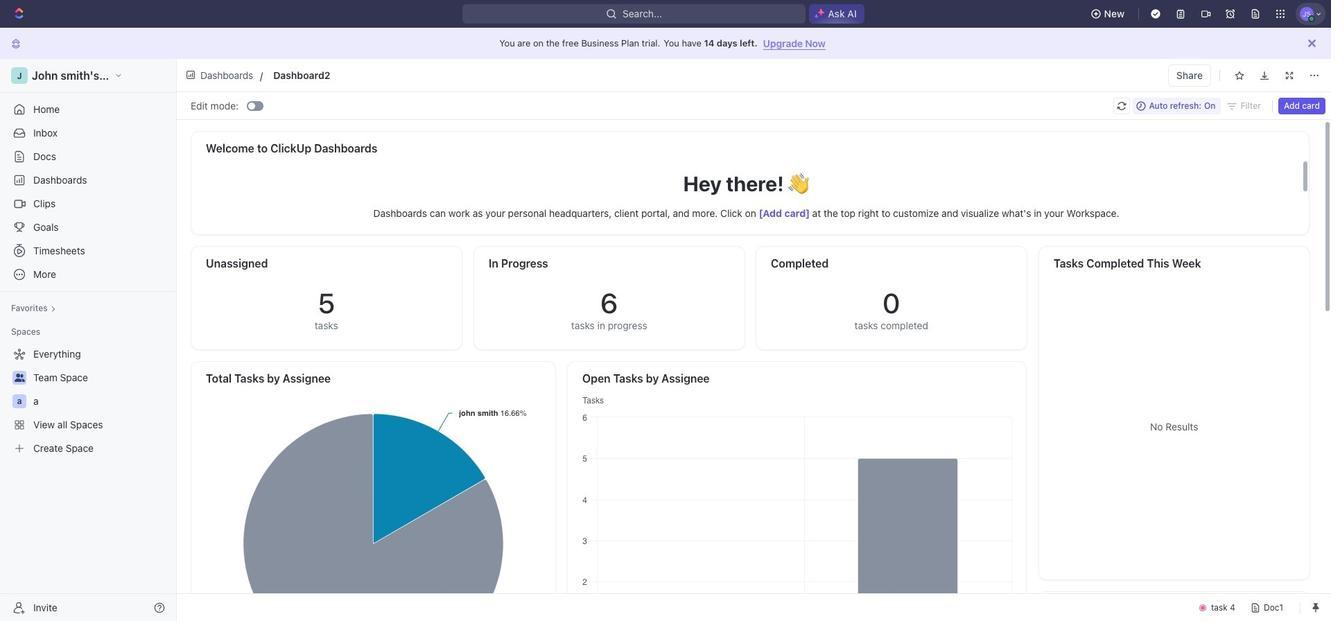 Task type: locate. For each thing, give the bounding box(es) containing it.
user group image
[[14, 374, 25, 382]]

None text field
[[273, 67, 664, 84]]

tree
[[6, 343, 171, 460]]



Task type: describe. For each thing, give the bounding box(es) containing it.
sidebar navigation
[[0, 59, 180, 621]]

tree inside sidebar navigation
[[6, 343, 171, 460]]

a, , element
[[12, 395, 26, 409]]

john smith's workspace, , element
[[11, 67, 28, 84]]



Task type: vqa. For each thing, say whether or not it's contained in the screenshot.
John smith's Workspace, , element at the top
yes



